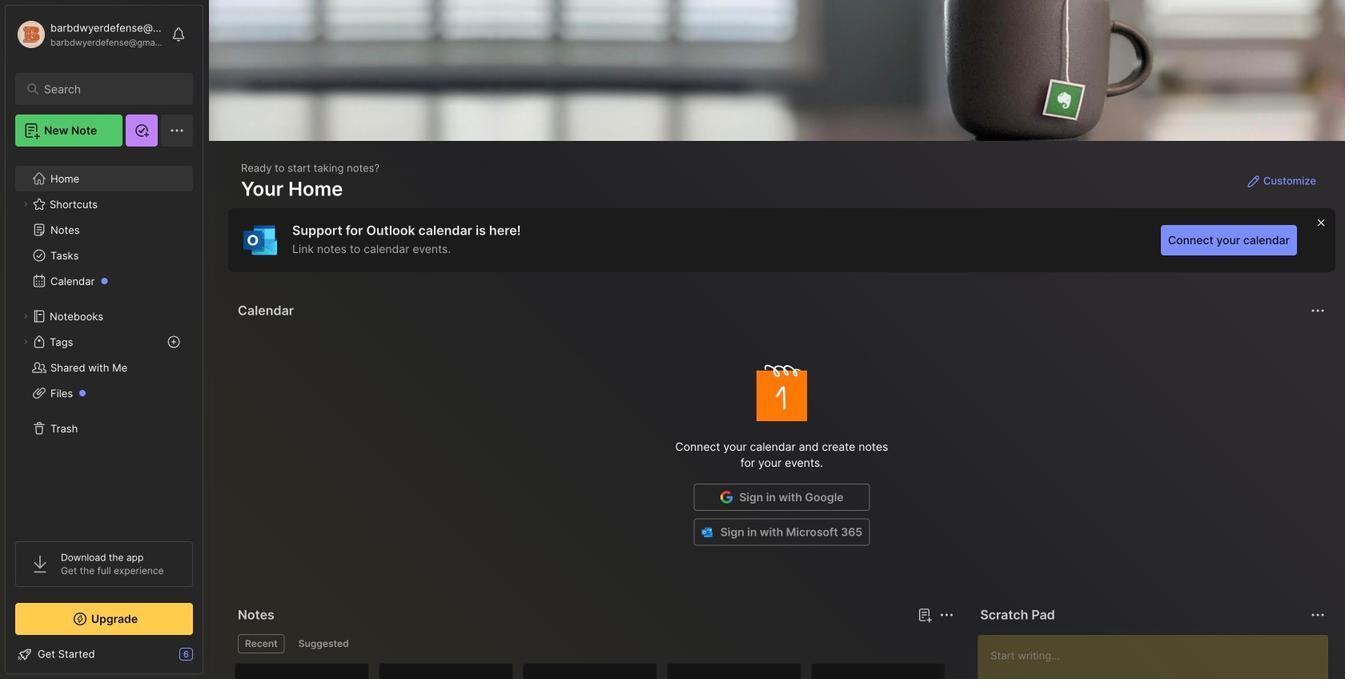 Task type: locate. For each thing, give the bounding box(es) containing it.
None search field
[[44, 79, 172, 99]]

tab
[[238, 634, 285, 654], [291, 634, 356, 654]]

1 tab from the left
[[238, 634, 285, 654]]

0 horizontal spatial more actions field
[[936, 604, 958, 626]]

2 tab from the left
[[291, 634, 356, 654]]

tree
[[6, 156, 203, 527]]

click to collapse image
[[202, 650, 214, 669]]

Account field
[[15, 18, 163, 50]]

tab list
[[238, 634, 952, 654]]

row group
[[235, 663, 955, 679]]

expand notebooks image
[[21, 312, 30, 321]]

Help and Learning task checklist field
[[6, 642, 203, 667]]

More actions field
[[1307, 300, 1329, 322], [936, 604, 958, 626]]

1 horizontal spatial more actions field
[[1307, 300, 1329, 322]]

0 vertical spatial more actions field
[[1307, 300, 1329, 322]]

1 horizontal spatial tab
[[291, 634, 356, 654]]

Start writing… text field
[[991, 635, 1328, 679]]

0 horizontal spatial tab
[[238, 634, 285, 654]]

1 vertical spatial more actions field
[[936, 604, 958, 626]]



Task type: describe. For each thing, give the bounding box(es) containing it.
main element
[[0, 0, 208, 679]]

tree inside main element
[[6, 156, 203, 527]]

more actions image
[[937, 605, 957, 625]]

none search field inside main element
[[44, 79, 172, 99]]

expand tags image
[[21, 337, 30, 347]]

Search text field
[[44, 82, 172, 97]]



Task type: vqa. For each thing, say whether or not it's contained in the screenshot.
Expand Notebooks image on the left top of the page
yes



